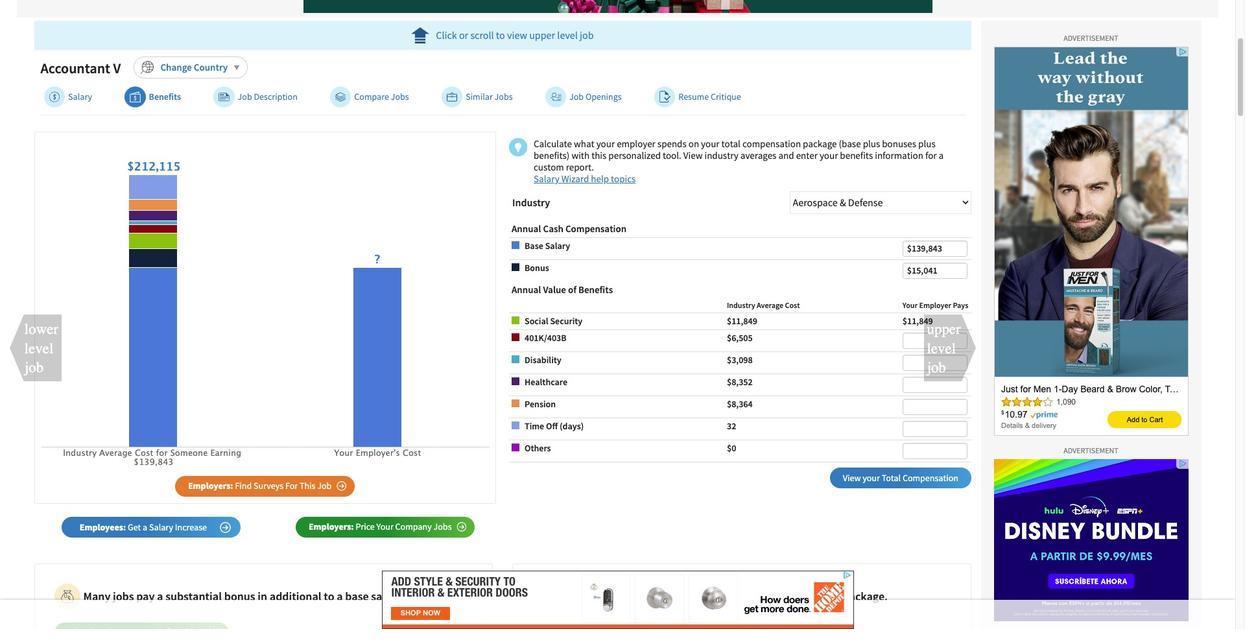 Task type: vqa. For each thing, say whether or not it's contained in the screenshot.
the custom
yes



Task type: describe. For each thing, give the bounding box(es) containing it.
off
[[546, 420, 558, 432]]

employer
[[920, 300, 952, 310]]

increase
[[175, 522, 207, 533]]

benefits link
[[149, 91, 181, 102]]

employers: for employers: price your company jobs
[[309, 521, 354, 533]]

salary image
[[44, 85, 68, 109]]

many jobs pay a substantial bonus in additional to a base salary.
[[83, 589, 405, 604]]

0 horizontal spatial your
[[377, 521, 394, 533]]

a inside calculate what your employer spends on your total compensation package (base plus bonuses plus benefits) with this personalized tool. view industry averages and enter your benefits information for a custom report. salary wizard help topics
[[939, 149, 944, 162]]

similar jobs
[[466, 91, 513, 102]]

1 horizontal spatial your
[[903, 300, 918, 310]]

401k/403b
[[525, 332, 567, 344]]

social
[[525, 315, 549, 327]]

your right enter
[[820, 149, 839, 162]]

click or scroll to view upper level job
[[436, 28, 594, 41]]

salary down cash in the top left of the page
[[545, 240, 570, 251]]

industry average cost
[[727, 300, 800, 310]]

benefits for benefits
[[149, 91, 181, 102]]

compare image
[[330, 85, 354, 109]]

employers: for employers: find surveys for this job
[[188, 480, 233, 492]]

wizard
[[562, 173, 589, 185]]

many
[[83, 589, 111, 604]]

32
[[727, 420, 737, 432]]

$8,364
[[727, 398, 753, 410]]

your right 'on'
[[701, 138, 720, 150]]

1 $11,849 from the left
[[727, 315, 758, 327]]

employees:
[[80, 522, 126, 533]]

a right the get at the left bottom
[[143, 522, 147, 533]]

salary wizard help topics link
[[534, 173, 636, 185]]

benefits for benefits are an important component of a total rewards package.
[[562, 589, 603, 604]]

job for job description
[[238, 91, 252, 102]]

a right pay
[[157, 589, 163, 604]]

resume critique link
[[679, 91, 741, 102]]

base salary
[[525, 240, 570, 251]]

calculate
[[534, 138, 572, 150]]

time
[[525, 420, 545, 432]]

others
[[525, 442, 551, 454]]

bonus
[[525, 262, 549, 274]]

view your total compensation
[[843, 472, 959, 484]]

jobs
[[113, 589, 134, 604]]

what
[[574, 138, 595, 150]]

your right what
[[597, 138, 615, 150]]

personalized
[[609, 149, 661, 162]]

salary right the get at the left bottom
[[149, 522, 173, 533]]

total for compensation
[[722, 138, 741, 150]]

jobs for compare jobs
[[391, 91, 409, 102]]

benefits image
[[125, 85, 149, 109]]

(days)
[[560, 420, 584, 432]]

cost
[[785, 300, 800, 310]]

triangle down image
[[230, 60, 244, 74]]

average
[[757, 300, 784, 310]]

employer
[[617, 138, 656, 150]]

2 $11,849 from the left
[[903, 315, 934, 327]]

view your total compensation button
[[831, 468, 972, 488]]

on
[[689, 138, 700, 150]]

salary link
[[68, 91, 92, 102]]

report.
[[566, 161, 594, 173]]

disability
[[525, 354, 562, 366]]

industry for industry average cost
[[727, 300, 756, 310]]

annual for annual value of benefits
[[512, 283, 541, 296]]

company
[[396, 521, 432, 533]]

compare jobs link
[[354, 91, 409, 102]]

benefits)
[[534, 149, 570, 162]]

view
[[507, 28, 527, 41]]

industry
[[705, 149, 739, 162]]

compensation
[[743, 138, 801, 150]]

cash
[[543, 222, 564, 235]]

0 vertical spatial compensation
[[566, 222, 627, 235]]

calculate what your employer spends on your total compensation package (base plus bonuses plus benefits) with this personalized tool. view industry averages and enter your benefits information for a custom report. salary wizard help topics
[[534, 138, 944, 185]]

1 plus from the left
[[863, 138, 881, 150]]

$3,098
[[727, 354, 753, 366]]

a left base
[[337, 589, 343, 604]]

job for job openings
[[570, 91, 584, 102]]

this
[[300, 480, 316, 492]]

compensation inside button
[[903, 472, 959, 484]]

employees: get a salary increase
[[80, 522, 207, 533]]

annual for annual cash compensation
[[512, 222, 541, 235]]

job openings link
[[570, 91, 622, 102]]

bonuses
[[883, 138, 917, 150]]

2 plus from the left
[[919, 138, 936, 150]]

rewards
[[800, 589, 841, 604]]

arrow circle right image
[[337, 482, 347, 492]]

similar jobs link
[[466, 91, 513, 102]]

employers: find surveys for this job
[[188, 480, 332, 492]]

v
[[113, 59, 121, 77]]

social security
[[525, 315, 583, 327]]

$8,352
[[727, 376, 753, 388]]

healthcare
[[525, 376, 568, 388]]

compare jobs
[[354, 91, 409, 102]]

bonus
[[224, 589, 255, 604]]

country
[[194, 61, 228, 73]]

for
[[926, 149, 937, 162]]

description
[[254, 91, 298, 102]]

resumecritique image
[[654, 85, 679, 109]]

find
[[235, 480, 252, 492]]

an
[[624, 589, 637, 604]]

arrow circle right image for get a salary increase
[[220, 522, 231, 533]]

or
[[459, 28, 469, 41]]



Task type: locate. For each thing, give the bounding box(es) containing it.
benefits
[[149, 91, 181, 102], [579, 283, 613, 296], [562, 589, 603, 604]]

2 horizontal spatial jobs
[[495, 91, 513, 102]]

plus right '(base'
[[863, 138, 881, 150]]

0 horizontal spatial jobs
[[391, 91, 409, 102]]

1 vertical spatial employers:
[[309, 521, 354, 533]]

salary down benefits)
[[534, 173, 560, 185]]

advertisement region
[[303, 0, 933, 13], [994, 46, 1189, 436], [994, 459, 1189, 621], [382, 571, 854, 629]]

total left rewards
[[774, 589, 798, 604]]

job down the triangle down image
[[238, 91, 252, 102]]

1 horizontal spatial compensation
[[903, 472, 959, 484]]

openings
[[586, 91, 622, 102]]

benefits down change
[[149, 91, 181, 102]]

benefits
[[841, 149, 874, 162]]

similarjobs image
[[442, 85, 466, 109], [545, 85, 570, 109]]

arrow circle right image
[[220, 522, 231, 533], [457, 523, 467, 532]]

0 horizontal spatial of
[[568, 283, 577, 296]]

change
[[161, 61, 192, 73]]

benefits left are
[[562, 589, 603, 604]]

1 horizontal spatial similarjobs image
[[545, 85, 570, 109]]

compensation right total
[[903, 472, 959, 484]]

0 vertical spatial employers:
[[188, 480, 233, 492]]

compensation right cash in the top left of the page
[[566, 222, 627, 235]]

salary
[[68, 91, 92, 102], [534, 173, 560, 185], [545, 240, 570, 251], [149, 522, 173, 533]]

component
[[693, 589, 751, 604]]

0 vertical spatial annual
[[512, 222, 541, 235]]

0 horizontal spatial similarjobs image
[[442, 85, 466, 109]]

0 vertical spatial your
[[903, 300, 918, 310]]

view inside button
[[843, 472, 861, 484]]

$0
[[727, 442, 737, 454]]

jobs
[[391, 91, 409, 102], [495, 91, 513, 102], [434, 521, 452, 533]]

spends
[[658, 138, 687, 150]]

0 vertical spatial benefits
[[149, 91, 181, 102]]

a right the for
[[939, 149, 944, 162]]

annual cash compensation
[[512, 222, 627, 235]]

1 horizontal spatial plus
[[919, 138, 936, 150]]

and
[[779, 149, 795, 162]]

your left employer
[[903, 300, 918, 310]]

accountant
[[41, 59, 110, 77]]

compare
[[354, 91, 389, 102]]

0 horizontal spatial total
[[722, 138, 741, 150]]

pension
[[525, 398, 556, 410]]

jobs for similar jobs
[[495, 91, 513, 102]]

arrow circle right image right company
[[457, 523, 467, 532]]

annual up base
[[512, 222, 541, 235]]

1 similarjobs image from the left
[[442, 85, 466, 109]]

total right 'on'
[[722, 138, 741, 150]]

1 horizontal spatial of
[[753, 589, 763, 604]]

industry left average
[[727, 300, 756, 310]]

1 vertical spatial advertisement
[[1064, 446, 1119, 455]]

employers: price your company jobs
[[309, 521, 452, 533]]

additional
[[270, 589, 322, 604]]

1 vertical spatial total
[[774, 589, 798, 604]]

get
[[128, 522, 141, 533]]

advertisement
[[1064, 33, 1119, 43], [1064, 446, 1119, 455]]

security
[[551, 315, 583, 327]]

for
[[285, 480, 298, 492]]

1 annual from the top
[[512, 222, 541, 235]]

$11,849
[[727, 315, 758, 327], [903, 315, 934, 327]]

None text field
[[903, 263, 968, 279], [903, 355, 968, 371], [903, 377, 968, 393], [903, 263, 968, 279], [903, 355, 968, 371], [903, 377, 968, 393]]

base
[[345, 589, 369, 604]]

$11,849 down employer
[[903, 315, 934, 327]]

annual value of benefits
[[512, 283, 613, 296]]

click or scroll to view upper level job link
[[41, 27, 965, 43]]

benefits right value
[[579, 283, 613, 296]]

job left openings
[[570, 91, 584, 102]]

pays
[[953, 300, 969, 310]]

to
[[496, 28, 505, 41], [324, 589, 335, 604]]

0 horizontal spatial $11,849
[[727, 315, 758, 327]]

0 vertical spatial of
[[568, 283, 577, 296]]

1 horizontal spatial industry
[[727, 300, 756, 310]]

similarjobs image down click
[[442, 85, 466, 109]]

total
[[722, 138, 741, 150], [774, 589, 798, 604]]

job openings
[[570, 91, 622, 102]]

2 horizontal spatial job
[[570, 91, 584, 102]]

0 horizontal spatial plus
[[863, 138, 881, 150]]

1 horizontal spatial arrow circle right image
[[457, 523, 467, 532]]

0 horizontal spatial job
[[238, 91, 252, 102]]

(base
[[839, 138, 861, 150]]

view left total
[[843, 472, 861, 484]]

0 vertical spatial total
[[722, 138, 741, 150]]

critique
[[711, 91, 741, 102]]

total inside calculate what your employer spends on your total compensation package (base plus bonuses plus benefits) with this personalized tool. view industry averages and enter your benefits information for a custom report. salary wizard help topics
[[722, 138, 741, 150]]

similarjobs image left openings
[[545, 85, 570, 109]]

jobs right compare
[[391, 91, 409, 102]]

to left base
[[324, 589, 335, 604]]

0 horizontal spatial employers:
[[188, 480, 233, 492]]

with
[[572, 149, 590, 162]]

employers: left find
[[188, 480, 233, 492]]

1 advertisement from the top
[[1064, 33, 1119, 43]]

1 horizontal spatial total
[[774, 589, 798, 604]]

1 vertical spatial of
[[753, 589, 763, 604]]

scroll
[[471, 28, 494, 41]]

accountant v
[[41, 59, 121, 77]]

arrow circle right image right increase
[[220, 522, 231, 533]]

your right price
[[377, 521, 394, 533]]

0 horizontal spatial compensation
[[566, 222, 627, 235]]

2 advertisement from the top
[[1064, 446, 1119, 455]]

change country link
[[134, 56, 248, 78]]

similar
[[466, 91, 493, 102]]

1 horizontal spatial $11,849
[[903, 315, 934, 327]]

0 horizontal spatial view
[[684, 149, 703, 162]]

of
[[568, 283, 577, 296], [753, 589, 763, 604]]

2 annual from the top
[[512, 283, 541, 296]]

price
[[356, 521, 375, 533]]

job
[[580, 28, 594, 41]]

1 vertical spatial to
[[324, 589, 335, 604]]

averages
[[741, 149, 777, 162]]

your employer pays
[[903, 300, 969, 310]]

total for rewards
[[774, 589, 798, 604]]

resume critique
[[679, 91, 741, 102]]

information
[[875, 149, 924, 162]]

0 vertical spatial industry
[[513, 196, 550, 209]]

2 vertical spatial benefits
[[562, 589, 603, 604]]

custom
[[534, 161, 564, 173]]

help
[[591, 173, 609, 185]]

jobs right similar at the left of the page
[[495, 91, 513, 102]]

$11,849 up $6,505
[[727, 315, 758, 327]]

jobs right company
[[434, 521, 452, 533]]

1 vertical spatial compensation
[[903, 472, 959, 484]]

your
[[597, 138, 615, 150], [701, 138, 720, 150], [820, 149, 839, 162], [863, 472, 880, 484]]

2 similarjobs image from the left
[[545, 85, 570, 109]]

your left total
[[863, 472, 880, 484]]

arrow circle right image for price your company jobs
[[457, 523, 467, 532]]

0 horizontal spatial to
[[324, 589, 335, 604]]

to left view
[[496, 28, 505, 41]]

annual down bonus
[[512, 283, 541, 296]]

change country
[[161, 61, 228, 73]]

1 horizontal spatial view
[[843, 472, 861, 484]]

salary inside calculate what your employer spends on your total compensation package (base plus bonuses plus benefits) with this personalized tool. view industry averages and enter your benefits information for a custom report. salary wizard help topics
[[534, 173, 560, 185]]

important
[[639, 589, 691, 604]]

level
[[558, 28, 578, 41]]

0 horizontal spatial arrow circle right image
[[220, 522, 231, 533]]

a right component
[[765, 589, 771, 604]]

0 vertical spatial to
[[496, 28, 505, 41]]

base
[[525, 240, 544, 251]]

1 vertical spatial annual
[[512, 283, 541, 296]]

plus right bonuses
[[919, 138, 936, 150]]

substantial
[[166, 589, 222, 604]]

employers: left price
[[309, 521, 354, 533]]

0 vertical spatial advertisement
[[1064, 33, 1119, 43]]

industry up cash in the top left of the page
[[513, 196, 550, 209]]

None text field
[[903, 240, 968, 257], [903, 333, 968, 349], [903, 399, 968, 415], [903, 421, 968, 437], [903, 443, 968, 459], [903, 240, 968, 257], [903, 333, 968, 349], [903, 399, 968, 415], [903, 421, 968, 437], [903, 443, 968, 459]]

1 horizontal spatial employers:
[[309, 521, 354, 533]]

view right tool. at the top right of page
[[684, 149, 703, 162]]

of right component
[[753, 589, 763, 604]]

of right value
[[568, 283, 577, 296]]

1 horizontal spatial job
[[317, 480, 332, 492]]

1 vertical spatial view
[[843, 472, 861, 484]]

topics
[[611, 173, 636, 185]]

surveys
[[254, 480, 284, 492]]

your inside button
[[863, 472, 880, 484]]

0 vertical spatial view
[[684, 149, 703, 162]]

1 vertical spatial industry
[[727, 300, 756, 310]]

salary.
[[371, 589, 405, 604]]

package
[[803, 138, 837, 150]]

enter
[[797, 149, 818, 162]]

view
[[684, 149, 703, 162], [843, 472, 861, 484]]

0 horizontal spatial industry
[[513, 196, 550, 209]]

click
[[436, 28, 457, 41]]

industry for industry
[[513, 196, 550, 209]]

in
[[258, 589, 267, 604]]

$6,505
[[727, 332, 753, 344]]

1 vertical spatial your
[[377, 521, 394, 533]]

salary down accountant v
[[68, 91, 92, 102]]

similarjobs image for job openings
[[545, 85, 570, 109]]

job description
[[238, 91, 298, 102]]

compensation
[[566, 222, 627, 235], [903, 472, 959, 484]]

job description link
[[238, 91, 298, 102]]

1 horizontal spatial jobs
[[434, 521, 452, 533]]

1 vertical spatial benefits
[[579, 283, 613, 296]]

view inside calculate what your employer spends on your total compensation package (base plus bonuses plus benefits) with this personalized tool. view industry averages and enter your benefits information for a custom report. salary wizard help topics
[[684, 149, 703, 162]]

job right 'this'
[[317, 480, 332, 492]]

1 horizontal spatial to
[[496, 28, 505, 41]]

similarjobs image for similar jobs
[[442, 85, 466, 109]]

package.
[[843, 589, 888, 604]]

jobinfo image
[[214, 85, 238, 109]]



